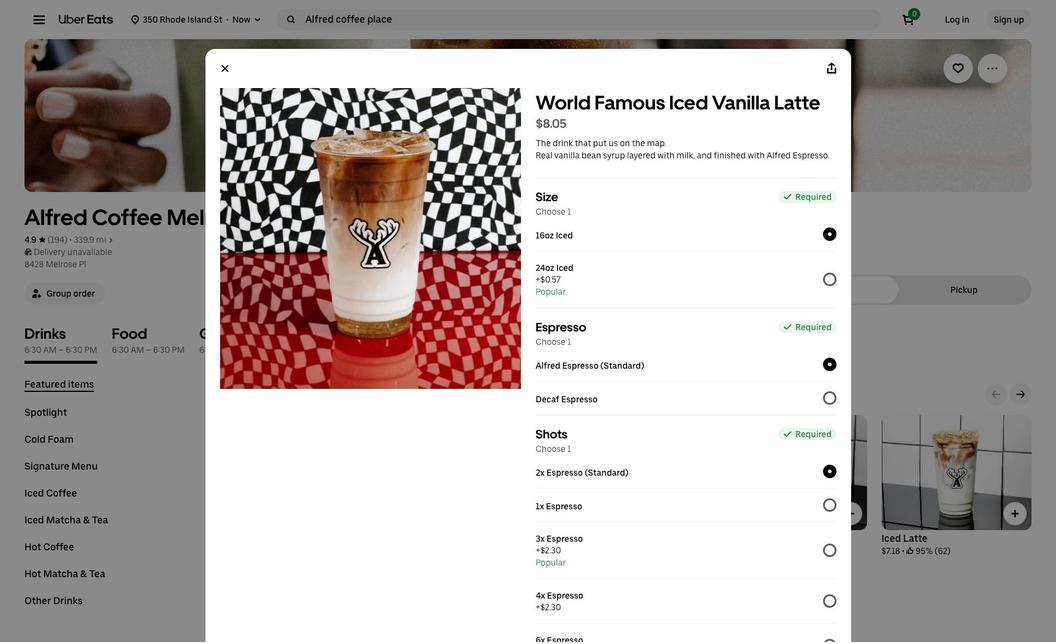 Task type: locate. For each thing, give the bounding box(es) containing it.
deliver to image
[[131, 15, 140, 24], [253, 15, 263, 24]]

view more options image
[[987, 62, 999, 75]]

navigation
[[24, 379, 193, 622]]

0 horizontal spatial deliver to image
[[131, 15, 140, 24]]

2 deliver to image from the left
[[253, 15, 263, 24]]

quick add image
[[845, 508, 857, 520]]

[object Object] radio
[[904, 284, 1025, 296]]

[object Object] radio
[[771, 284, 892, 296]]

1 horizontal spatial deliver to image
[[253, 15, 263, 24]]



Task type: vqa. For each thing, say whether or not it's contained in the screenshot.
[object object] option
yes



Task type: describe. For each thing, give the bounding box(es) containing it.
main navigation menu image
[[33, 13, 45, 26]]

1 deliver to image from the left
[[131, 15, 140, 24]]

close image
[[220, 64, 230, 73]]

add to favorites image
[[953, 62, 965, 75]]

next image
[[1016, 390, 1026, 400]]

uber eats home image
[[59, 15, 113, 24]]

quick add image
[[1009, 508, 1022, 520]]

previous image
[[992, 390, 1002, 400]]

dialog dialog
[[205, 49, 851, 642]]

poppi prebiotic soda image
[[531, 602, 619, 642]]



